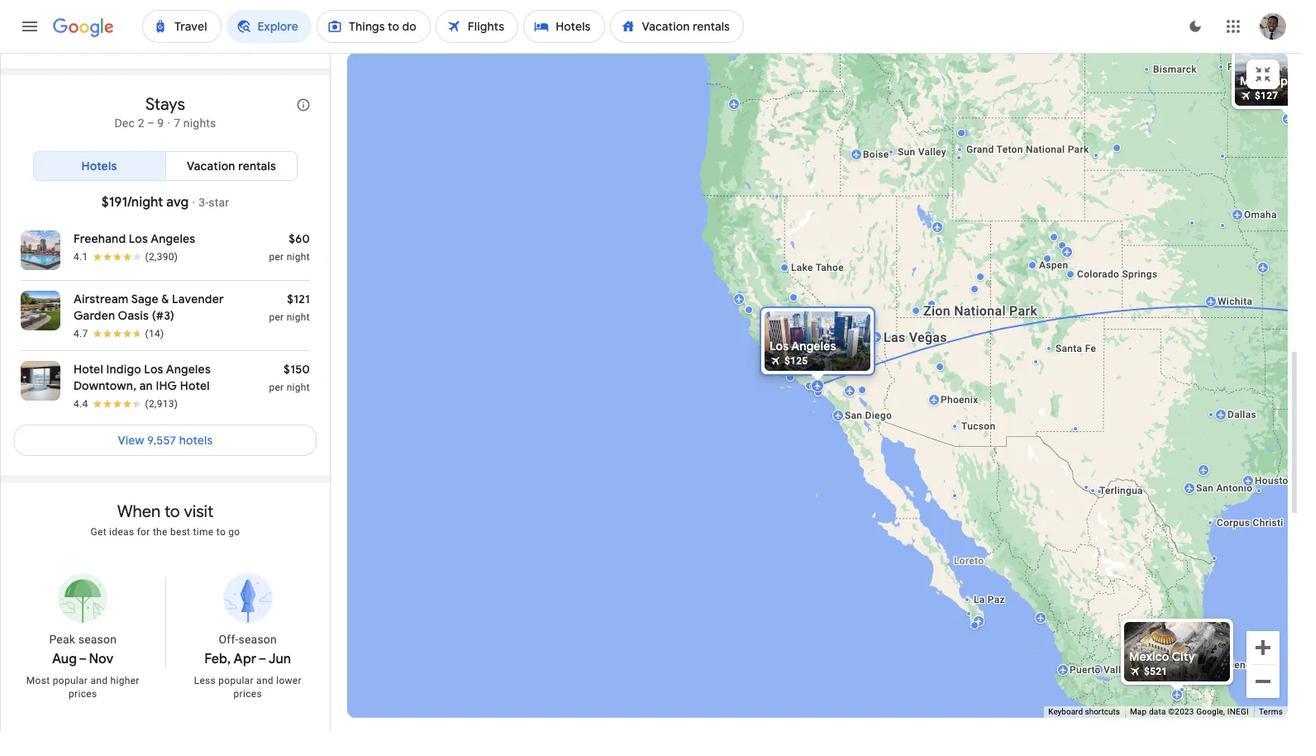 Task type: locate. For each thing, give the bounding box(es) containing it.
2 and from the left
[[256, 675, 274, 687]]

about these results image
[[284, 85, 323, 125]]

view
[[118, 433, 144, 448]]

per for $150
[[269, 382, 284, 393]]

and left higher at left
[[91, 675, 108, 687]]

apr – jun
[[234, 651, 291, 668]]

per down $150
[[269, 382, 284, 393]]

1 and from the left
[[91, 675, 108, 687]]

an
[[139, 378, 153, 393]]

1 horizontal spatial popular
[[219, 675, 254, 687]]

san luis obispo
[[779, 352, 854, 363]]

national right teton
[[1026, 143, 1065, 155]]

san diego
[[845, 410, 892, 421]]

san for san diego
[[845, 410, 863, 421]]

1 horizontal spatial prices
[[234, 689, 262, 700]]

prices down aug – nov at left bottom
[[69, 689, 97, 700]]

and down apr – jun
[[256, 675, 274, 687]]

1 horizontal spatial to
[[216, 526, 226, 538]]

1 prices from the left
[[69, 689, 97, 700]]

1 per from the top
[[269, 251, 284, 263]]

map region
[[291, 10, 1301, 732]]

for
[[137, 526, 150, 538]]

national right the zion
[[954, 303, 1006, 319]]

corpus christi
[[1217, 517, 1284, 529]]

when
[[117, 502, 161, 522]]

4.7
[[74, 328, 88, 340]]

popular inside peak season aug – nov most popular and higher prices
[[53, 675, 88, 687]]

2 vertical spatial night
[[287, 382, 310, 393]]

san antonio
[[1196, 482, 1253, 494]]

1 horizontal spatial park
[[1068, 143, 1089, 155]]

los up an at the bottom of the page
[[144, 362, 163, 377]]

springs
[[1122, 268, 1158, 280]]

2 per from the top
[[269, 311, 284, 323]]

main menu image
[[20, 17, 40, 36]]

0 horizontal spatial hotel
[[74, 362, 103, 377]]

to
[[165, 502, 180, 522], [216, 526, 226, 538]]

night inside '$150 per night'
[[287, 382, 310, 393]]

season
[[78, 633, 117, 646], [239, 633, 277, 646]]

1 vertical spatial per
[[269, 311, 284, 323]]

off-seasons section. image
[[221, 572, 274, 625]]

per for $60
[[269, 251, 284, 263]]

night
[[287, 251, 310, 263], [287, 311, 310, 323], [287, 382, 310, 393]]

los up $125
[[770, 339, 789, 353]]

 image left 7
[[167, 116, 170, 130]]

hotel
[[74, 362, 103, 377], [180, 378, 210, 393]]

2 popular from the left
[[219, 675, 254, 687]]

santa
[[1056, 343, 1083, 354]]

time
[[193, 526, 214, 538]]

terlingua
[[1100, 485, 1143, 497]]

loading results progress bar
[[0, 53, 1301, 56]]

per up $150
[[269, 311, 284, 323]]

zion
[[924, 303, 951, 319]]

$191
[[101, 194, 127, 211]]

higher
[[110, 675, 139, 687]]

keyboard shortcuts button
[[1049, 707, 1120, 719]]

0 horizontal spatial prices
[[69, 689, 97, 700]]

0 horizontal spatial park
[[1010, 303, 1038, 319]]

2 prices from the left
[[234, 689, 262, 700]]

los angeles
[[770, 339, 836, 353]]

1 vertical spatial los
[[770, 339, 789, 353]]

off-
[[219, 633, 239, 646]]

1 horizontal spatial and
[[256, 675, 274, 687]]

allende
[[1222, 659, 1258, 671]]

4.4
[[74, 398, 88, 410]]

los inside hotel indigo los angeles downtown, an ihg hotel
[[144, 362, 163, 377]]

popular down aug – nov at left bottom
[[53, 675, 88, 687]]

1 horizontal spatial national
[[1026, 143, 1065, 155]]

puerto
[[1070, 664, 1101, 676]]

san left the antonio at bottom right
[[1196, 482, 1214, 494]]

0 vertical spatial  image
[[167, 116, 170, 130]]

la
[[974, 594, 985, 606]]

city
[[1172, 649, 1195, 664]]

season inside peak season aug – nov most popular and higher prices
[[78, 633, 117, 646]]

avg
[[166, 194, 189, 211]]

fargo
[[1228, 61, 1254, 72]]

125 US dollars text field
[[785, 355, 808, 367]]

2 night from the top
[[287, 311, 310, 323]]

per inside $60 per night
[[269, 251, 284, 263]]

0 vertical spatial national
[[1026, 143, 1065, 155]]

2 – 9
[[138, 116, 164, 130]]

night inside $60 per night
[[287, 251, 310, 263]]

hotel up "downtown,"
[[74, 362, 103, 377]]

1 vertical spatial angeles
[[792, 339, 836, 353]]

per inside '$150 per night'
[[269, 382, 284, 393]]

hotels
[[179, 433, 213, 448]]

airstream
[[74, 292, 129, 307]]

night down $150
[[287, 382, 310, 393]]

4.4 out of 5 stars from 2,913 reviews image
[[74, 397, 178, 411]]

national
[[1026, 143, 1065, 155], [954, 303, 1006, 319]]

0 horizontal spatial to
[[165, 502, 180, 522]]

houston
[[1255, 475, 1295, 487]]

corpus
[[1217, 517, 1250, 529]]

2 vertical spatial los
[[144, 362, 163, 377]]

per
[[269, 251, 284, 263], [269, 311, 284, 323], [269, 382, 284, 393]]

las
[[884, 329, 906, 345]]

1 season from the left
[[78, 633, 117, 646]]

las vegas
[[884, 329, 947, 345]]

0 horizontal spatial and
[[91, 675, 108, 687]]

0 vertical spatial hotel
[[74, 362, 103, 377]]

prices
[[69, 689, 97, 700], [234, 689, 262, 700]]

 image
[[167, 116, 170, 130], [192, 194, 195, 211]]

san left the city
[[1153, 659, 1171, 671]]

2 vertical spatial angeles
[[166, 362, 211, 377]]

1 night from the top
[[287, 251, 310, 263]]

grand
[[967, 143, 994, 155]]

$127
[[1255, 90, 1279, 101]]

0 horizontal spatial popular
[[53, 675, 88, 687]]

season up aug – nov at left bottom
[[78, 633, 117, 646]]

angeles inside map region
[[792, 339, 836, 353]]

los up 4.1 out of 5 stars from 2,390 reviews image in the top of the page
[[129, 231, 148, 246]]

1 vertical spatial night
[[287, 311, 310, 323]]

0 vertical spatial night
[[287, 251, 310, 263]]

star
[[209, 196, 229, 209]]

season up apr – jun
[[239, 633, 277, 646]]

1 horizontal spatial hotel
[[180, 378, 210, 393]]

0 vertical spatial park
[[1068, 143, 1089, 155]]

angeles up ihg at the left of page
[[166, 362, 211, 377]]

2 vertical spatial per
[[269, 382, 284, 393]]

127 US dollars text field
[[1255, 90, 1279, 101]]

0 horizontal spatial  image
[[167, 116, 170, 130]]

night inside $121 per night
[[287, 311, 310, 323]]

san left luis
[[779, 352, 797, 363]]

sage
[[131, 292, 159, 307]]

3 night from the top
[[287, 382, 310, 393]]

(2,390)
[[145, 251, 178, 263]]

oasis
[[118, 308, 149, 323]]

3 per from the top
[[269, 382, 284, 393]]

season for feb,
[[239, 633, 277, 646]]

mexico city
[[1129, 649, 1195, 664]]

popular down feb,
[[219, 675, 254, 687]]

$150 per night
[[269, 362, 310, 393]]

puerto vallarta
[[1070, 664, 1140, 676]]

7 nights
[[174, 116, 216, 130]]

1 horizontal spatial  image
[[192, 194, 195, 211]]

san left diego
[[845, 410, 863, 421]]

night down $60
[[287, 251, 310, 263]]

night down $121
[[287, 311, 310, 323]]

google,
[[1197, 708, 1226, 717]]

shortcuts
[[1085, 708, 1120, 717]]

and inside peak season aug – nov most popular and higher prices
[[91, 675, 108, 687]]

per up $121 per night
[[269, 251, 284, 263]]

2 season from the left
[[239, 633, 277, 646]]

to left go
[[216, 526, 226, 538]]

angeles up (2,390)
[[151, 231, 195, 246]]

prices down apr – jun
[[234, 689, 262, 700]]

season inside off-season feb, apr – jun less popular and lower prices
[[239, 633, 277, 646]]

0 horizontal spatial national
[[954, 303, 1006, 319]]

7
[[174, 116, 180, 130]]

$191 /night avg
[[101, 194, 189, 211]]

&
[[161, 292, 169, 307]]

hotel right ihg at the left of page
[[180, 378, 210, 393]]

1 vertical spatial national
[[954, 303, 1006, 319]]

1 horizontal spatial season
[[239, 633, 277, 646]]

1 popular from the left
[[53, 675, 88, 687]]

4.7 out of 5 stars from 14 reviews image
[[74, 327, 164, 340]]

0 vertical spatial per
[[269, 251, 284, 263]]

when to visit get ideas for the best time to go
[[91, 502, 240, 538]]

0 horizontal spatial season
[[78, 633, 117, 646]]

angeles
[[151, 231, 195, 246], [792, 339, 836, 353], [166, 362, 211, 377]]

 image left 3-
[[192, 194, 195, 211]]

minneapoli
[[1240, 73, 1301, 88]]

per inside $121 per night
[[269, 311, 284, 323]]

521 US dollars text field
[[1144, 666, 1168, 678]]

angeles up $125 text field
[[792, 339, 836, 353]]

terms
[[1259, 708, 1283, 717]]

$60 per night
[[269, 231, 310, 263]]

to up best
[[165, 502, 180, 522]]



Task type: describe. For each thing, give the bounding box(es) containing it.
vegas
[[909, 329, 947, 345]]

bismarck
[[1153, 63, 1197, 75]]

terms link
[[1259, 708, 1283, 717]]

obispo
[[821, 352, 854, 363]]

$521
[[1144, 666, 1168, 678]]

teton
[[997, 143, 1023, 155]]

sun
[[898, 146, 916, 158]]

visit
[[184, 502, 214, 522]]

1 vertical spatial  image
[[192, 194, 195, 211]]

aspen
[[1039, 259, 1069, 271]]

map data ©2023 google, inegi
[[1130, 708, 1249, 717]]

lavender
[[172, 292, 224, 307]]

luis
[[799, 352, 819, 363]]

per for $121
[[269, 311, 284, 323]]

nights
[[183, 116, 216, 130]]

paz
[[988, 594, 1005, 606]]

san for san luis obispo
[[779, 352, 797, 363]]

lower
[[276, 675, 302, 687]]

4.1 out of 5 stars from 2,390 reviews image
[[74, 250, 178, 264]]

ihg
[[156, 378, 177, 393]]

view 9,557 hotels
[[118, 433, 213, 448]]

boise
[[863, 148, 889, 160]]

airstream sage & lavender garden oasis (#3)
[[74, 292, 224, 323]]

angeles inside hotel indigo los angeles downtown, an ihg hotel
[[166, 362, 211, 377]]

los inside map region
[[770, 339, 789, 353]]

mexico
[[1129, 649, 1170, 664]]

tahoe
[[816, 262, 844, 273]]

night for $121
[[287, 311, 310, 323]]

$60
[[289, 231, 310, 246]]

go
[[228, 526, 240, 538]]

$121 per night
[[269, 292, 310, 323]]

$125
[[785, 355, 808, 367]]

9,557
[[147, 433, 176, 448]]

christi
[[1253, 517, 1284, 529]]

san for san antonio
[[1196, 482, 1214, 494]]

fe
[[1085, 343, 1097, 354]]

1 vertical spatial to
[[216, 526, 226, 538]]

$121
[[287, 292, 310, 307]]

best
[[170, 526, 190, 538]]

and inside off-season feb, apr – jun less popular and lower prices
[[256, 675, 274, 687]]

lake tahoe
[[791, 262, 844, 273]]

4.1
[[74, 251, 88, 263]]

san for san miguel de allende
[[1153, 659, 1171, 671]]

$150
[[284, 362, 310, 377]]

loreto
[[954, 555, 984, 567]]

(#3)
[[152, 308, 175, 323]]

omaha
[[1244, 209, 1277, 220]]

peak
[[49, 633, 75, 646]]

wichita
[[1218, 296, 1253, 307]]

prices inside off-season feb, apr – jun less popular and lower prices
[[234, 689, 262, 700]]

hotel indigo los angeles downtown, an ihg hotel
[[74, 362, 211, 393]]

santa fe
[[1056, 343, 1097, 354]]

night for $60
[[287, 251, 310, 263]]

freehand
[[74, 231, 126, 246]]

stays
[[146, 94, 185, 115]]

downtown,
[[74, 378, 137, 393]]

3-
[[199, 196, 209, 209]]

colorado
[[1077, 268, 1120, 280]]

0 vertical spatial los
[[129, 231, 148, 246]]

sun valley
[[898, 146, 947, 158]]

vallarta
[[1104, 664, 1140, 676]]

colorado springs
[[1077, 268, 1158, 280]]

keyboard
[[1049, 708, 1083, 717]]

inegi
[[1228, 708, 1249, 717]]

popular inside off-season feb, apr – jun less popular and lower prices
[[219, 675, 254, 687]]

garden
[[74, 308, 115, 323]]

dec 2 – 9
[[114, 116, 164, 130]]

peak seasons section. image
[[56, 572, 109, 625]]

prices inside peak season aug – nov most popular and higher prices
[[69, 689, 97, 700]]

night for $150
[[287, 382, 310, 393]]

©2023
[[1169, 708, 1194, 717]]

/night
[[127, 194, 163, 211]]

view smaller map image
[[1253, 64, 1273, 84]]

1 vertical spatial park
[[1010, 303, 1038, 319]]

less
[[194, 675, 216, 687]]

1 vertical spatial hotel
[[180, 378, 210, 393]]

freehand los angeles
[[74, 231, 195, 246]]

san miguel de allende
[[1153, 659, 1258, 671]]

grand teton national park
[[967, 143, 1089, 155]]

accommodation type option group
[[33, 146, 298, 186]]

indigo
[[106, 362, 141, 377]]

0 vertical spatial angeles
[[151, 231, 195, 246]]

tucson
[[962, 420, 996, 432]]

feb,
[[204, 651, 231, 668]]

change appearance image
[[1176, 7, 1215, 46]]

0 vertical spatial to
[[165, 502, 180, 522]]

(14)
[[145, 328, 164, 340]]

season for aug – nov
[[78, 633, 117, 646]]

zion national park
[[924, 303, 1038, 319]]

get
[[91, 526, 107, 538]]

dec
[[114, 116, 135, 130]]

(2,913)
[[145, 398, 178, 410]]

191 US dollars text field
[[101, 194, 127, 211]]

la paz
[[974, 594, 1005, 606]]

phoenix
[[941, 394, 979, 406]]

diego
[[865, 410, 892, 421]]

keyboard shortcuts
[[1049, 708, 1120, 717]]

3-star
[[199, 196, 229, 209]]



Task type: vqa. For each thing, say whether or not it's contained in the screenshot.


